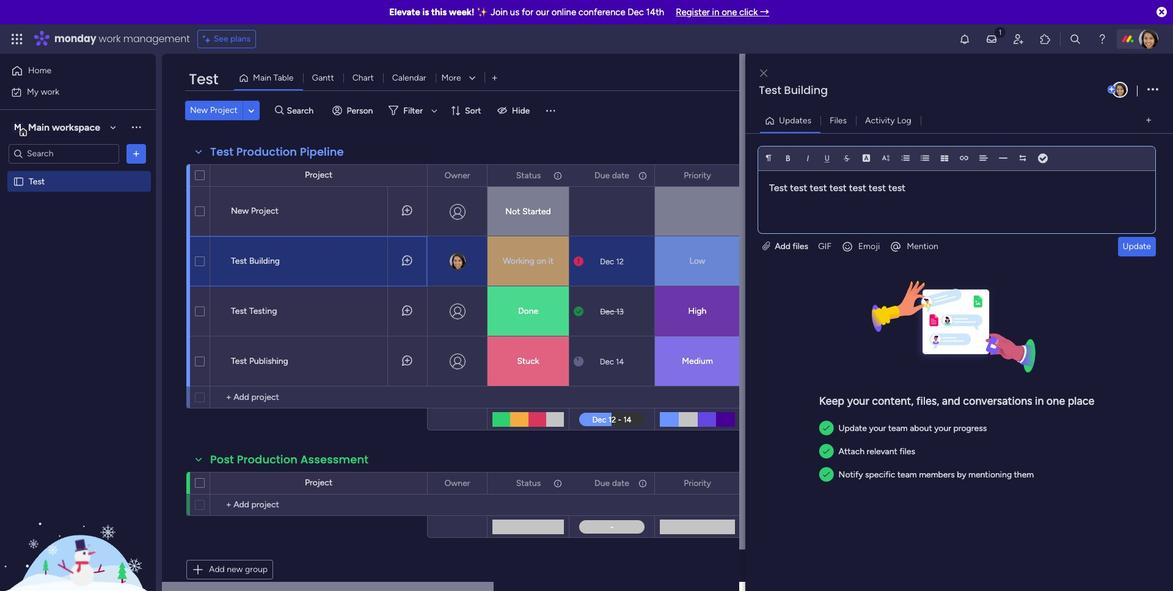 Task type: vqa. For each thing, say whether or not it's contained in the screenshot.
first the Pending Invitation - from the bottom
no



Task type: describe. For each thing, give the bounding box(es) containing it.
main workspace
[[28, 121, 100, 133]]

select product image
[[11, 33, 23, 45]]

v2 overdue deadline image
[[574, 256, 584, 267]]

1. numbers image
[[902, 154, 910, 162]]

14
[[616, 357, 624, 367]]

status field for assessment
[[513, 477, 544, 491]]

post production assessment
[[210, 452, 369, 468]]

add for add new group
[[209, 565, 225, 575]]

test left publishing
[[231, 356, 247, 367]]

new project inside button
[[190, 105, 238, 116]]

person
[[347, 105, 373, 116]]

add files
[[773, 241, 809, 252]]

14th
[[647, 7, 665, 18]]

your for team
[[870, 423, 887, 434]]

priority for second priority field from the bottom of the page
[[684, 170, 712, 181]]

dec 14
[[600, 357, 624, 367]]

gif button
[[814, 237, 837, 257]]

keep
[[820, 395, 845, 408]]

management
[[123, 32, 190, 46]]

new inside button
[[190, 105, 208, 116]]

building inside field
[[785, 83, 828, 98]]

started
[[523, 207, 551, 217]]

update button
[[1119, 237, 1157, 257]]

add view image
[[1147, 116, 1152, 125]]

2 test from the left
[[810, 182, 828, 194]]

person button
[[327, 101, 381, 120]]

12
[[616, 257, 624, 266]]

emoji button
[[837, 237, 885, 257]]

italic image
[[804, 154, 813, 162]]

see plans button
[[197, 30, 256, 48]]

sort button
[[446, 101, 489, 120]]

0 horizontal spatial test building
[[231, 256, 280, 267]]

high
[[689, 306, 707, 317]]

my
[[27, 87, 39, 97]]

checklist image
[[1039, 154, 1049, 163]]

emoji
[[859, 241, 881, 252]]

hide button
[[493, 101, 538, 120]]

assessment
[[301, 452, 369, 468]]

updates button
[[761, 111, 821, 131]]

home button
[[7, 61, 131, 81]]

dec for dec 12
[[600, 257, 615, 266]]

add view image
[[492, 74, 497, 83]]

inbox image
[[986, 33, 998, 45]]

notify
[[839, 470, 864, 481]]

test down close image at the top of the page
[[759, 83, 782, 98]]

by
[[958, 470, 967, 481]]

my work button
[[7, 82, 131, 102]]

priority for first priority field from the bottom of the page
[[684, 478, 712, 489]]

content,
[[873, 395, 914, 408]]

test up new project button
[[189, 69, 218, 89]]

more
[[442, 73, 461, 83]]

activity
[[866, 115, 896, 126]]

log
[[898, 115, 912, 126]]

Test Building field
[[756, 83, 1106, 98]]

project down assessment
[[305, 478, 333, 489]]

+ Add project text field
[[216, 391, 315, 405]]

gif
[[819, 241, 832, 252]]

→
[[761, 7, 770, 18]]

1 vertical spatial building
[[249, 256, 280, 267]]

1 image
[[995, 25, 1006, 39]]

files button
[[821, 111, 857, 131]]

dec 13
[[600, 307, 624, 316]]

2 owner field from the top
[[442, 477, 474, 491]]

1 owner field from the top
[[442, 169, 474, 183]]

status field for pipeline
[[513, 169, 544, 183]]

Test Production Pipeline field
[[207, 144, 347, 160]]

mention
[[907, 241, 939, 252]]

rtl ltr image
[[1019, 154, 1028, 162]]

test list box
[[0, 169, 156, 357]]

workspace image
[[12, 121, 24, 134]]

1 due date field from the top
[[592, 169, 633, 183]]

arrow down image
[[427, 103, 442, 118]]

lottie animation image
[[0, 468, 156, 592]]

work for my
[[41, 87, 59, 97]]

close image
[[761, 69, 768, 78]]

6 test from the left
[[889, 182, 906, 194]]

your for content,
[[848, 395, 870, 408]]

post
[[210, 452, 234, 468]]

medium
[[682, 356, 713, 367]]

notify specific team members by mentioning them
[[839, 470, 1035, 481]]

underline image
[[824, 154, 832, 162]]

online
[[552, 7, 577, 18]]

dec left 14th
[[628, 7, 644, 18]]

strikethrough image
[[843, 154, 852, 162]]

1 vertical spatial james peterson image
[[1113, 82, 1129, 98]]

table
[[274, 73, 294, 83]]

gantt
[[312, 73, 334, 83]]

attach relevant files
[[839, 447, 916, 457]]

working on it
[[503, 256, 554, 267]]

due date for first "due date" field
[[595, 170, 630, 181]]

13
[[617, 307, 624, 316]]

test production pipeline
[[210, 144, 344, 160]]

1 vertical spatial new project
[[231, 206, 279, 216]]

test inside list box
[[29, 176, 45, 187]]

angle down image
[[249, 106, 254, 115]]

﻿test test test test test test test
[[770, 182, 906, 194]]

dec 12
[[600, 257, 624, 266]]

this
[[432, 7, 447, 18]]

menu image
[[545, 105, 557, 117]]

update for update your team about your progress
[[839, 423, 868, 434]]

5 test from the left
[[869, 182, 887, 194]]

public board image
[[13, 176, 24, 187]]

due date for 2nd "due date" field from the top of the page
[[595, 478, 630, 489]]

invite members image
[[1013, 33, 1025, 45]]

2 date from the top
[[612, 478, 630, 489]]

Test field
[[186, 69, 221, 90]]

team for members
[[898, 470, 918, 481]]

members
[[920, 470, 955, 481]]

1 owner from the top
[[445, 170, 470, 181]]

test building inside field
[[759, 83, 828, 98]]

line image
[[1000, 154, 1008, 162]]

update your team about your progress
[[839, 423, 988, 434]]

new
[[227, 565, 243, 575]]

apps image
[[1040, 33, 1052, 45]]

register
[[676, 7, 710, 18]]

column information image
[[638, 171, 648, 181]]

main for main workspace
[[28, 121, 50, 133]]

not started
[[506, 207, 551, 217]]

project inside button
[[210, 105, 238, 116]]

status for test production pipeline
[[516, 170, 541, 181]]

4 test from the left
[[850, 182, 867, 194]]

1 date from the top
[[612, 170, 630, 181]]

elevate is this week! ✨ join us for our online conference dec 14th
[[389, 7, 665, 18]]

help image
[[1097, 33, 1109, 45]]

link image
[[961, 154, 969, 162]]

activity log button
[[857, 111, 921, 131]]

Search in workspace field
[[26, 147, 102, 161]]

place
[[1069, 395, 1095, 408]]

mention button
[[885, 237, 944, 257]]

1 test from the left
[[791, 182, 808, 194]]

size image
[[882, 154, 891, 162]]

gantt button
[[303, 68, 343, 88]]

due for 2nd "due date" field from the top of the page
[[595, 478, 610, 489]]

add new group
[[209, 565, 268, 575]]

working
[[503, 256, 535, 267]]

test testing
[[231, 306, 277, 317]]

2 owner from the top
[[445, 478, 470, 489]]

join
[[491, 7, 508, 18]]

test up test testing
[[231, 256, 247, 267]]

sort
[[465, 105, 482, 116]]

keep your content, files, and conversations in one place
[[820, 395, 1095, 408]]



Task type: locate. For each thing, give the bounding box(es) containing it.
0 horizontal spatial building
[[249, 256, 280, 267]]

and
[[943, 395, 961, 408]]

1 status from the top
[[516, 170, 541, 181]]

hide
[[512, 105, 530, 116]]

test right public board icon
[[29, 176, 45, 187]]

update inside button
[[1124, 241, 1152, 252]]

2 due date field from the top
[[592, 477, 633, 491]]

1 horizontal spatial work
[[99, 32, 121, 46]]

1 vertical spatial date
[[612, 478, 630, 489]]

project left 'angle down' image
[[210, 105, 238, 116]]

0 vertical spatial new
[[190, 105, 208, 116]]

our
[[536, 7, 550, 18]]

1 due date from the top
[[595, 170, 630, 181]]

1 horizontal spatial one
[[1047, 395, 1066, 408]]

0 horizontal spatial files
[[793, 241, 809, 252]]

team for about
[[889, 423, 908, 434]]

your right the keep
[[848, 395, 870, 408]]

0 horizontal spatial update
[[839, 423, 868, 434]]

0 horizontal spatial new
[[190, 105, 208, 116]]

0 vertical spatial owner
[[445, 170, 470, 181]]

monday
[[54, 32, 96, 46]]

main table button
[[234, 68, 303, 88]]

1 horizontal spatial james peterson image
[[1140, 29, 1159, 49]]

test right ﻿test
[[791, 182, 808, 194]]

1 horizontal spatial files
[[900, 447, 916, 457]]

0 vertical spatial due date
[[595, 170, 630, 181]]

one left click
[[722, 7, 738, 18]]

not
[[506, 207, 521, 217]]

1 vertical spatial in
[[1036, 395, 1045, 408]]

0 vertical spatial team
[[889, 423, 908, 434]]

dapulse addbtn image
[[1108, 86, 1116, 94]]

0 vertical spatial new project
[[190, 105, 238, 116]]

workspace selection element
[[12, 120, 102, 136]]

dec left 14 on the bottom of page
[[600, 357, 614, 367]]

workspace options image
[[130, 121, 142, 133]]

register in one click →
[[676, 7, 770, 18]]

dec left "12"
[[600, 257, 615, 266]]

register in one click → link
[[676, 7, 770, 18]]

0 vertical spatial building
[[785, 83, 828, 98]]

0 vertical spatial status
[[516, 170, 541, 181]]

column information image for test production pipeline
[[553, 171, 563, 181]]

1 horizontal spatial new
[[231, 206, 249, 216]]

dec for dec 13
[[600, 307, 615, 316]]

dec for dec 14
[[600, 357, 614, 367]]

1 vertical spatial add
[[209, 565, 225, 575]]

more button
[[436, 68, 485, 88]]

0 vertical spatial files
[[793, 241, 809, 252]]

stuck
[[518, 356, 540, 367]]

files down the update your team about your progress
[[900, 447, 916, 457]]

Priority field
[[681, 169, 715, 183], [681, 477, 715, 491]]

1 horizontal spatial add
[[775, 241, 791, 252]]

team left the about
[[889, 423, 908, 434]]

test down size icon
[[869, 182, 887, 194]]

chart
[[353, 73, 374, 83]]

format image
[[765, 154, 773, 162]]

1 vertical spatial production
[[237, 452, 298, 468]]

progress
[[954, 423, 988, 434]]

1 vertical spatial status field
[[513, 477, 544, 491]]

work for monday
[[99, 32, 121, 46]]

1 priority field from the top
[[681, 169, 715, 183]]

1 vertical spatial team
[[898, 470, 918, 481]]

status
[[516, 170, 541, 181], [516, 478, 541, 489]]

files,
[[917, 395, 940, 408]]

1 vertical spatial due date
[[595, 478, 630, 489]]

0 vertical spatial priority
[[684, 170, 712, 181]]

0 vertical spatial owner field
[[442, 169, 474, 183]]

1 vertical spatial status
[[516, 478, 541, 489]]

one
[[722, 7, 738, 18], [1047, 395, 1066, 408]]

1 vertical spatial priority
[[684, 478, 712, 489]]

options image
[[1148, 82, 1159, 98], [470, 165, 479, 186], [553, 474, 561, 494], [638, 474, 646, 494]]

about
[[910, 423, 933, 434]]

1 vertical spatial test building
[[231, 256, 280, 267]]

1 vertical spatial owner field
[[442, 477, 474, 491]]

Status field
[[513, 169, 544, 183], [513, 477, 544, 491]]

1 vertical spatial update
[[839, 423, 868, 434]]

search everything image
[[1070, 33, 1082, 45]]

test down the 'strikethrough' "image"
[[830, 182, 847, 194]]

production right post
[[237, 452, 298, 468]]

1 vertical spatial work
[[41, 87, 59, 97]]

project down the test production pipeline field at the top
[[251, 206, 279, 216]]

chart button
[[343, 68, 383, 88]]

project down pipeline at the top of the page
[[305, 170, 333, 180]]

test publishing
[[231, 356, 288, 367]]

2 due date from the top
[[595, 478, 630, 489]]

0 vertical spatial work
[[99, 32, 121, 46]]

3 test from the left
[[830, 182, 847, 194]]

0 vertical spatial priority field
[[681, 169, 715, 183]]

filter button
[[384, 101, 442, 120]]

main inside button
[[253, 73, 272, 83]]

table image
[[941, 154, 950, 162]]

production inside field
[[236, 144, 297, 160]]

0 vertical spatial production
[[236, 144, 297, 160]]

plans
[[231, 34, 251, 44]]

align image
[[980, 154, 989, 162]]

text color image
[[863, 154, 871, 162]]

main for main table
[[253, 73, 272, 83]]

home
[[28, 65, 51, 76]]

workspace
[[52, 121, 100, 133]]

0 vertical spatial test building
[[759, 83, 828, 98]]

pipeline
[[300, 144, 344, 160]]

james peterson image
[[1140, 29, 1159, 49], [1113, 82, 1129, 98]]

dec left the 13
[[600, 307, 615, 316]]

2 status from the top
[[516, 478, 541, 489]]

main inside the 'workspace selection' element
[[28, 121, 50, 133]]

filter
[[404, 105, 423, 116]]

files left gif
[[793, 241, 809, 252]]

status for post production assessment
[[516, 478, 541, 489]]

0 horizontal spatial james peterson image
[[1113, 82, 1129, 98]]

Due date field
[[592, 169, 633, 183], [592, 477, 633, 491]]

date
[[612, 170, 630, 181], [612, 478, 630, 489]]

add for add files
[[775, 241, 791, 252]]

update
[[1124, 241, 1152, 252], [839, 423, 868, 434]]

week!
[[449, 7, 475, 18]]

owner
[[445, 170, 470, 181], [445, 478, 470, 489]]

for
[[522, 7, 534, 18]]

column information image for post production assessment
[[553, 479, 563, 489]]

building up updates
[[785, 83, 828, 98]]

0 vertical spatial main
[[253, 73, 272, 83]]

1 vertical spatial new
[[231, 206, 249, 216]]

0 vertical spatial due date field
[[592, 169, 633, 183]]

2 status field from the top
[[513, 477, 544, 491]]

publishing
[[249, 356, 288, 367]]

column information image
[[553, 171, 563, 181], [553, 479, 563, 489], [638, 479, 648, 489]]

0 vertical spatial one
[[722, 7, 738, 18]]

&bull; bullets image
[[921, 154, 930, 162]]

Owner field
[[442, 169, 474, 183], [442, 477, 474, 491]]

0 vertical spatial james peterson image
[[1140, 29, 1159, 49]]

your right the about
[[935, 423, 952, 434]]

is
[[423, 7, 429, 18]]

0 horizontal spatial work
[[41, 87, 59, 97]]

see plans
[[214, 34, 251, 44]]

click
[[740, 7, 758, 18]]

calendar button
[[383, 68, 436, 88]]

production for post
[[237, 452, 298, 468]]

in right the register at the right
[[713, 7, 720, 18]]

conversations
[[964, 395, 1033, 408]]

team right specific
[[898, 470, 918, 481]]

work right my
[[41, 87, 59, 97]]

notifications image
[[959, 33, 972, 45]]

add inside "button"
[[209, 565, 225, 575]]

them
[[1015, 470, 1035, 481]]

1 horizontal spatial in
[[1036, 395, 1045, 408]]

on
[[537, 256, 547, 267]]

elevate
[[389, 7, 420, 18]]

1 vertical spatial due date field
[[592, 477, 633, 491]]

lottie animation element
[[0, 468, 156, 592]]

1 horizontal spatial test building
[[759, 83, 828, 98]]

test down new project button
[[210, 144, 234, 160]]

new project button
[[185, 101, 243, 120]]

add right dapulse attachment icon
[[775, 241, 791, 252]]

dapulse attachment image
[[763, 241, 771, 252]]

monday work management
[[54, 32, 190, 46]]

Search field
[[284, 102, 321, 119]]

building up the testing
[[249, 256, 280, 267]]

0 vertical spatial in
[[713, 7, 720, 18]]

+ Add project text field
[[216, 498, 315, 513]]

testing
[[249, 306, 277, 317]]

due
[[595, 170, 610, 181], [595, 478, 610, 489]]

test building
[[759, 83, 828, 98], [231, 256, 280, 267]]

production
[[236, 144, 297, 160], [237, 452, 298, 468]]

1 vertical spatial files
[[900, 447, 916, 457]]

production for test
[[236, 144, 297, 160]]

done
[[518, 306, 539, 317]]

test
[[189, 69, 218, 89], [759, 83, 782, 98], [210, 144, 234, 160], [29, 176, 45, 187], [231, 256, 247, 267], [231, 306, 247, 317], [231, 356, 247, 367]]

new project
[[190, 105, 238, 116], [231, 206, 279, 216]]

✨
[[477, 7, 489, 18]]

1 horizontal spatial main
[[253, 73, 272, 83]]

activity log
[[866, 115, 912, 126]]

main right workspace image at the top left of the page
[[28, 121, 50, 133]]

due for first "due date" field
[[595, 170, 610, 181]]

test down 1. numbers image
[[889, 182, 906, 194]]

v2 search image
[[275, 104, 284, 118]]

main left the table
[[253, 73, 272, 83]]

0 vertical spatial status field
[[513, 169, 544, 183]]

work right monday
[[99, 32, 121, 46]]

0 horizontal spatial in
[[713, 7, 720, 18]]

updates
[[780, 115, 812, 126]]

add new group button
[[186, 561, 273, 580]]

work
[[99, 32, 121, 46], [41, 87, 59, 97]]

relevant
[[867, 447, 898, 457]]

2 priority field from the top
[[681, 477, 715, 491]]

files
[[830, 115, 847, 126]]

2 due from the top
[[595, 478, 610, 489]]

0 vertical spatial date
[[612, 170, 630, 181]]

0 vertical spatial add
[[775, 241, 791, 252]]

options image
[[130, 148, 142, 160], [553, 165, 561, 186], [638, 165, 646, 186], [470, 474, 479, 494], [723, 474, 732, 494]]

0 horizontal spatial add
[[209, 565, 225, 575]]

bold image
[[784, 154, 793, 162]]

0 horizontal spatial one
[[722, 7, 738, 18]]

production inside field
[[237, 452, 298, 468]]

main table
[[253, 73, 294, 83]]

test building up updates
[[759, 83, 828, 98]]

us
[[510, 7, 520, 18]]

1 vertical spatial one
[[1047, 395, 1066, 408]]

﻿test
[[770, 182, 788, 194]]

1 due from the top
[[595, 170, 610, 181]]

0 horizontal spatial main
[[28, 121, 50, 133]]

test down underline image
[[810, 182, 828, 194]]

files
[[793, 241, 809, 252], [900, 447, 916, 457]]

1 priority from the top
[[684, 170, 712, 181]]

1 vertical spatial owner
[[445, 478, 470, 489]]

attach
[[839, 447, 865, 457]]

conference
[[579, 7, 626, 18]]

new
[[190, 105, 208, 116], [231, 206, 249, 216]]

see
[[214, 34, 228, 44]]

test left the testing
[[231, 306, 247, 317]]

0 vertical spatial due
[[595, 170, 610, 181]]

v2 done deadline image
[[574, 306, 584, 318]]

your up attach relevant files
[[870, 423, 887, 434]]

production down v2 search icon
[[236, 144, 297, 160]]

1 vertical spatial due
[[595, 478, 610, 489]]

option
[[0, 171, 156, 173]]

one left the place
[[1047, 395, 1066, 408]]

update for update
[[1124, 241, 1152, 252]]

Post Production Assessment field
[[207, 452, 372, 468]]

1 vertical spatial main
[[28, 121, 50, 133]]

calendar
[[392, 73, 427, 83]]

1 horizontal spatial building
[[785, 83, 828, 98]]

test building up test testing
[[231, 256, 280, 267]]

work inside button
[[41, 87, 59, 97]]

1 status field from the top
[[513, 169, 544, 183]]

0 vertical spatial update
[[1124, 241, 1152, 252]]

group
[[245, 565, 268, 575]]

test down text color image
[[850, 182, 867, 194]]

1 horizontal spatial update
[[1124, 241, 1152, 252]]

low
[[690, 256, 706, 267]]

add left new
[[209, 565, 225, 575]]

test inside field
[[210, 144, 234, 160]]

1 vertical spatial priority field
[[681, 477, 715, 491]]

main
[[253, 73, 272, 83], [28, 121, 50, 133]]

2 priority from the top
[[684, 478, 712, 489]]

in left the place
[[1036, 395, 1045, 408]]



